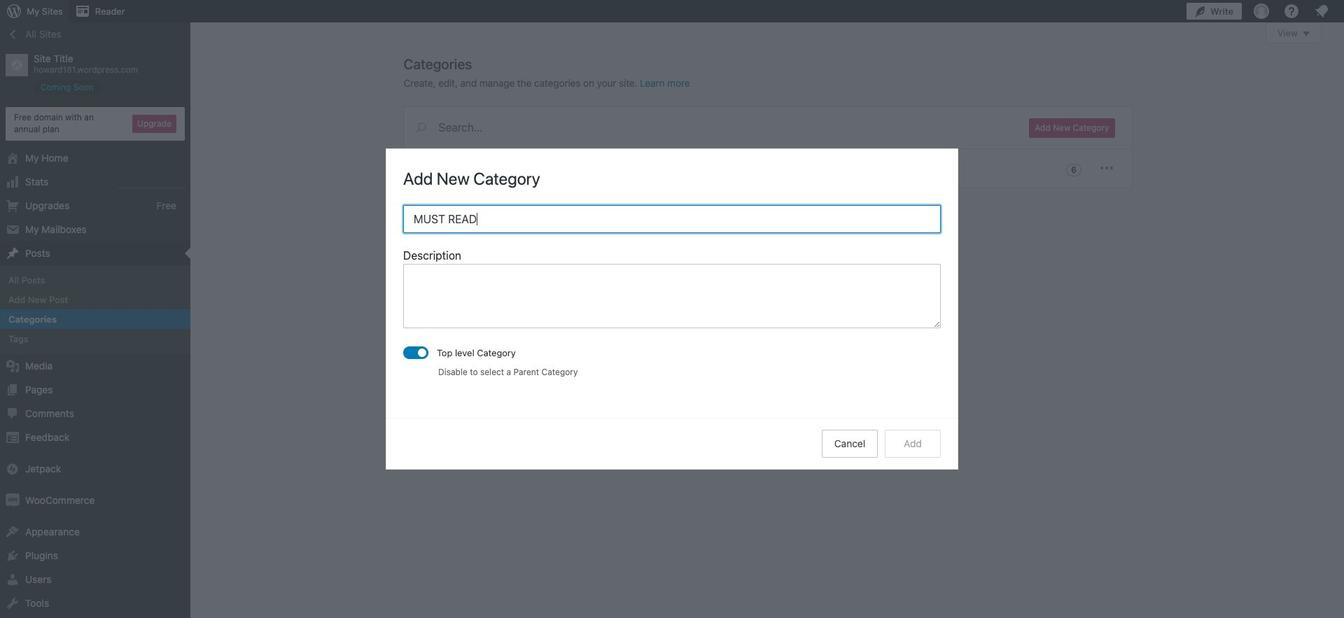 Task type: vqa. For each thing, say whether or not it's contained in the screenshot.
img on the bottom left of page
yes



Task type: describe. For each thing, give the bounding box(es) containing it.
toggle menu image
[[1098, 160, 1115, 176]]

uncategorized image
[[414, 160, 431, 176]]

closed image
[[1303, 32, 1310, 36]]



Task type: locate. For each thing, give the bounding box(es) containing it.
manage your notifications image
[[1313, 3, 1330, 20]]

group
[[403, 247, 941, 333]]

img image
[[6, 494, 20, 508]]

help image
[[1283, 3, 1300, 20]]

main content
[[404, 22, 1322, 188]]

New Category Name text field
[[403, 205, 941, 233]]

update your profile, personal settings, and more image
[[1253, 3, 1270, 20]]

dialog
[[386, 149, 958, 469]]

highest hourly views 0 image
[[118, 179, 185, 188]]

None text field
[[403, 264, 941, 329]]

None search field
[[404, 107, 1013, 148]]



